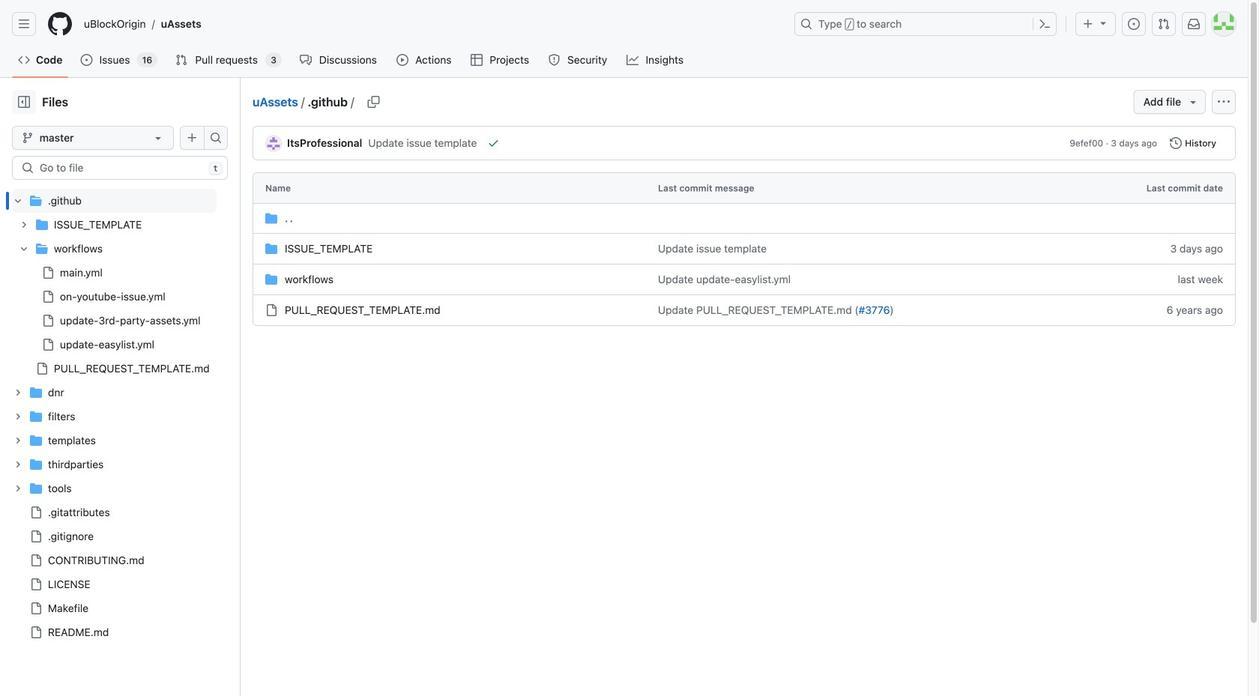 Task type: vqa. For each thing, say whether or not it's contained in the screenshot.
'Github,'
no



Task type: describe. For each thing, give the bounding box(es) containing it.
1 horizontal spatial triangle down image
[[1187, 96, 1199, 108]]

plus image
[[1082, 18, 1094, 30]]

directory image
[[265, 274, 277, 286]]

directory image
[[265, 243, 277, 255]]

issue opened image
[[81, 54, 93, 66]]

code image
[[18, 54, 30, 66]]

1 file directory fill image from the top
[[30, 387, 42, 399]]

2 file directory fill image from the top
[[30, 435, 42, 447]]

sidebar expand image
[[18, 96, 30, 108]]

git pull request image
[[176, 54, 188, 66]]

collapse file tree tooltip
[[12, 90, 36, 114]]

group for "file directory open fill" icon for top chevron down icon
[[12, 213, 217, 381]]

1 vertical spatial chevron right image
[[13, 436, 22, 445]]

shield image
[[548, 54, 560, 66]]

2 chevron right image from the top
[[13, 412, 22, 421]]

chevron right image for 1st file directory fill icon from the top of the files tree
[[13, 388, 22, 397]]

check image
[[488, 137, 499, 149]]

Go to file text field
[[40, 157, 203, 179]]

add file tooltip
[[180, 126, 204, 150]]

comment discussion image
[[300, 54, 312, 66]]

draggable pane splitter slider
[[238, 78, 242, 696]]

4 file directory fill image from the top
[[30, 483, 42, 495]]

git pull request image
[[1158, 18, 1170, 30]]

chevron right image for fourth file directory fill icon from the top
[[13, 484, 22, 493]]

1 vertical spatial chevron down image
[[19, 244, 28, 253]]

file directory open fill image for top chevron down icon
[[30, 195, 42, 207]]

add file image
[[186, 132, 198, 144]]



Task type: locate. For each thing, give the bounding box(es) containing it.
1 group from the top
[[12, 213, 217, 381]]

history image
[[1170, 137, 1182, 149]]

file directory fill image
[[36, 219, 48, 231], [30, 411, 42, 423]]

2 group from the top
[[12, 261, 217, 357]]

graph image
[[627, 54, 639, 66]]

file directory fill image
[[30, 387, 42, 399], [30, 435, 42, 447], [30, 459, 42, 471], [30, 483, 42, 495]]

chevron right image for third file directory fill icon from the top of the files tree
[[13, 460, 22, 469]]

1 chevron right image from the top
[[13, 388, 22, 397]]

triangle down image left more options image at right
[[1187, 96, 1199, 108]]

more options image
[[1218, 96, 1230, 108]]

copy path image
[[368, 96, 380, 108]]

issue opened image
[[1128, 18, 1140, 30]]

group
[[12, 213, 217, 381], [12, 261, 217, 357]]

tree item
[[12, 189, 217, 381], [12, 237, 217, 357]]

0 vertical spatial chevron right image
[[19, 220, 28, 229]]

file image
[[42, 291, 54, 303], [36, 363, 48, 375], [30, 531, 42, 543], [30, 555, 42, 567]]

3 file directory fill image from the top
[[30, 459, 42, 471]]

homepage image
[[48, 12, 72, 36]]

3 chevron right image from the top
[[13, 460, 22, 469]]

1 vertical spatial triangle down image
[[1187, 96, 1199, 108]]

file image
[[42, 267, 54, 279], [42, 315, 54, 327], [42, 339, 54, 351], [30, 507, 42, 519], [30, 579, 42, 591], [30, 603, 42, 615], [30, 627, 42, 639]]

0 vertical spatial triangle down image
[[1097, 17, 1109, 29]]

triangle down image
[[1097, 17, 1109, 29], [1187, 96, 1199, 108]]

0 horizontal spatial triangle down image
[[1097, 17, 1109, 29]]

1 vertical spatial file directory fill image
[[30, 411, 42, 423]]

itsprofessional image
[[266, 136, 281, 151]]

chevron right image
[[13, 388, 22, 397], [13, 412, 22, 421], [13, 460, 22, 469], [13, 484, 22, 493]]

sc 9kayk9 0 image
[[265, 213, 277, 225]]

search this repository image
[[210, 132, 222, 144]]

2 tree item from the top
[[12, 237, 217, 357]]

0 vertical spatial file directory open fill image
[[30, 195, 42, 207]]

files tree
[[12, 189, 217, 645]]

play image
[[396, 54, 408, 66]]

notifications image
[[1188, 18, 1200, 30]]

table image
[[471, 54, 483, 66]]

1 tree item from the top
[[12, 189, 217, 381]]

file directory open fill image
[[30, 195, 42, 207], [36, 243, 48, 255]]

git branch image
[[22, 132, 34, 144]]

command palette image
[[1039, 18, 1051, 30]]

file directory open fill image for the bottommost chevron down icon
[[36, 243, 48, 255]]

chevron down image
[[13, 196, 22, 205], [19, 244, 28, 253]]

1 vertical spatial file directory open fill image
[[36, 243, 48, 255]]

list
[[78, 12, 786, 36]]

0 vertical spatial file directory fill image
[[36, 219, 48, 231]]

search image
[[22, 162, 34, 174]]

4 chevron right image from the top
[[13, 484, 22, 493]]

triangle down image right plus icon
[[1097, 17, 1109, 29]]

0 vertical spatial chevron down image
[[13, 196, 22, 205]]

group for "file directory open fill" icon corresponding to the bottommost chevron down icon
[[12, 261, 217, 357]]

chevron right image
[[19, 220, 28, 229], [13, 436, 22, 445]]



